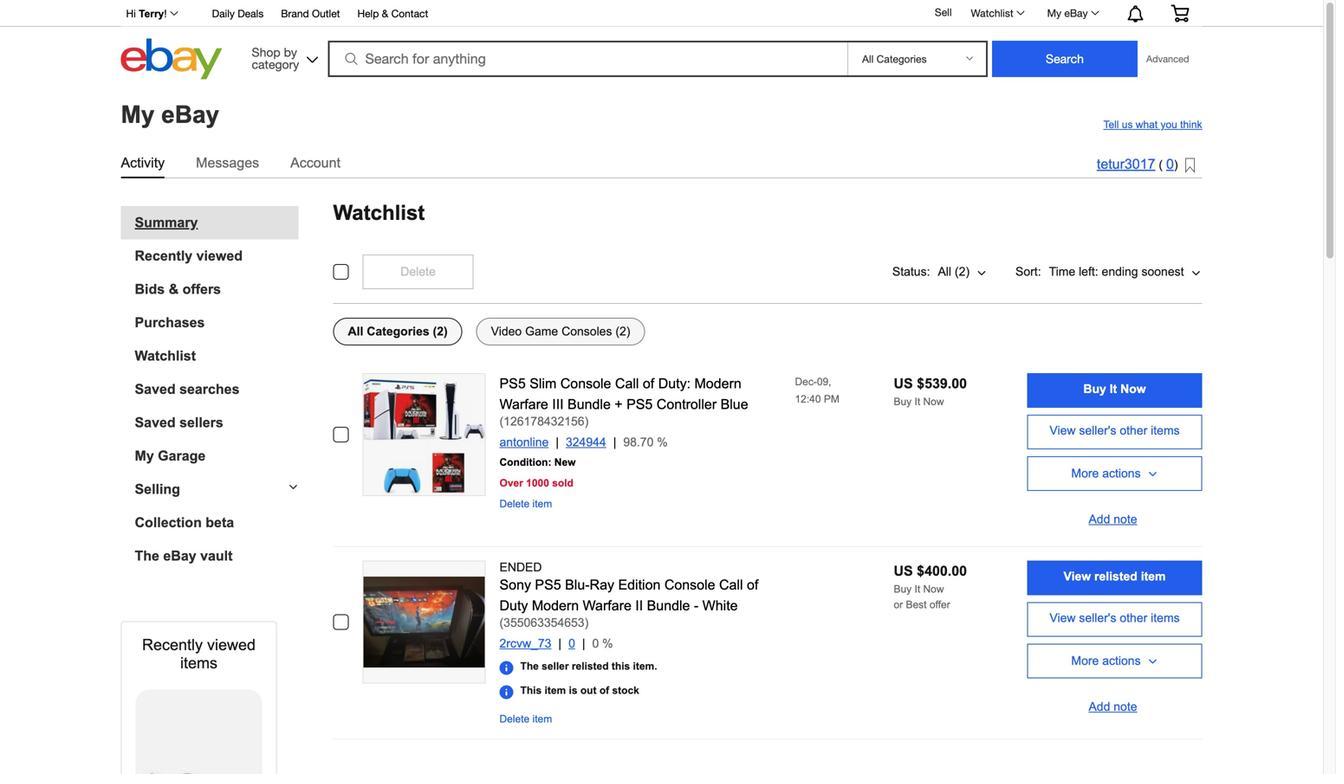 Task type: describe. For each thing, give the bounding box(es) containing it.
my for the my ebay link
[[1047, 7, 1062, 19]]

garage
[[158, 448, 206, 464]]

1 vertical spatial my
[[121, 101, 155, 128]]

us $539.00 buy it now
[[894, 376, 967, 408]]

& for help
[[382, 7, 388, 19]]

item.
[[633, 661, 657, 672]]

condition:
[[500, 457, 552, 468]]

purchases link
[[135, 315, 299, 331]]

messages link
[[196, 152, 259, 174]]

bundle inside "ended sony ps5 blu-ray edition console call of duty modern warfare ii bundle - white ( 355063354653 )"
[[647, 598, 690, 614]]

actions for relisted
[[1102, 655, 1141, 668]]

bids & offers link
[[135, 282, 299, 298]]

the seller relisted this item.
[[520, 661, 657, 672]]

messages
[[196, 155, 259, 171]]

+
[[615, 397, 623, 413]]

condition: new
[[500, 457, 576, 468]]

tetur3017 link
[[1097, 156, 1156, 172]]

edition
[[618, 578, 661, 593]]

add note for relisted
[[1089, 700, 1137, 714]]

over
[[500, 478, 523, 489]]

account navigation
[[117, 0, 1202, 27]]

new
[[554, 457, 576, 468]]

add for view
[[1089, 700, 1110, 714]]

0 horizontal spatial relisted
[[572, 661, 609, 672]]

the for the ebay vault
[[135, 549, 159, 564]]

recently viewed
[[135, 248, 243, 264]]

console inside "ended sony ps5 blu-ray edition console call of duty modern warfare ii bundle - white ( 355063354653 )"
[[665, 578, 715, 593]]

12:40
[[795, 393, 821, 405]]

activity
[[121, 155, 165, 171]]

shop by category button
[[244, 39, 322, 76]]

summary link
[[135, 215, 299, 231]]

tell us what you think
[[1104, 119, 1202, 130]]

pm
[[824, 393, 840, 405]]

) inside tetur3017 ( 0 )
[[1174, 158, 1178, 172]]

terry
[[139, 8, 164, 19]]

add note button for relisted
[[1027, 686, 1202, 721]]

2rcvw_73
[[500, 637, 552, 651]]

advanced link
[[1138, 42, 1198, 76]]

console inside ps5 slim console call of duty: modern warfare iii bundle + ps5 controller blue ( 126178432156 )
[[560, 376, 611, 392]]

sort: time left: ending soonest
[[1016, 265, 1184, 279]]

watchlist for watchlist link to the bottom
[[135, 348, 196, 364]]

of for duty:
[[643, 376, 654, 392]]

add note button for it
[[1027, 498, 1202, 533]]

( inside "ended sony ps5 blu-ray edition console call of duty modern warfare ii bundle - white ( 355063354653 )"
[[500, 617, 504, 630]]

think
[[1180, 119, 1202, 130]]

duty:
[[658, 376, 691, 392]]

ended
[[500, 561, 542, 575]]

$400.00
[[917, 564, 967, 579]]

contact
[[391, 7, 428, 19]]

view for view relisted item
[[1050, 612, 1076, 625]]

my garage link
[[135, 448, 299, 465]]

0 link for )
[[1166, 156, 1174, 172]]

watchlist for the right watchlist link
[[971, 7, 1014, 19]]

modern inside ps5 slim console call of duty: modern warfare iii bundle + ps5 controller blue ( 126178432156 )
[[695, 376, 742, 392]]

white
[[703, 598, 738, 614]]

us
[[1122, 119, 1133, 130]]

activity link
[[121, 152, 165, 174]]

1 vertical spatial ebay
[[161, 101, 219, 128]]

recently viewed items
[[142, 637, 256, 672]]

beta
[[206, 515, 234, 531]]

actions for it
[[1102, 467, 1141, 481]]

status: all (2)
[[892, 265, 970, 279]]

ebay for the ebay vault link
[[163, 549, 196, 564]]

view seller's other items link for it
[[1027, 415, 1202, 450]]

note for relisted
[[1114, 700, 1137, 714]]

98.70
[[623, 436, 654, 449]]

saved searches link
[[135, 382, 299, 398]]

% for 98.70 %
[[657, 436, 668, 449]]

recently for recently viewed
[[135, 248, 193, 264]]

slim
[[530, 376, 557, 392]]

offer
[[930, 599, 950, 611]]

help & contact link
[[357, 5, 428, 24]]

more actions button for it
[[1027, 457, 1202, 491]]

delete item button for bundle
[[500, 498, 552, 510]]

1 horizontal spatial watchlist link
[[961, 3, 1033, 23]]

tell us what you think link
[[1104, 119, 1202, 131]]

saved sellers link
[[135, 415, 299, 431]]

other for now
[[1120, 424, 1148, 438]]

the ebay vault
[[135, 549, 233, 564]]

sold
[[552, 478, 574, 489]]

(2)
[[955, 265, 970, 279]]

selling button
[[121, 482, 299, 498]]

delete button
[[363, 255, 474, 289]]

us $400.00 buy it now or best offer
[[894, 564, 967, 611]]

daily deals link
[[212, 5, 264, 24]]

more for view
[[1071, 655, 1099, 668]]

blue
[[721, 397, 748, 413]]

shop by category
[[252, 45, 299, 71]]

controller
[[657, 397, 717, 413]]

all (2) button
[[937, 255, 988, 289]]

view seller's other items link for relisted
[[1027, 603, 1202, 637]]

collection beta link
[[135, 515, 299, 531]]

recently viewed link
[[135, 248, 299, 264]]

you
[[1161, 119, 1178, 130]]

status:
[[892, 265, 930, 279]]

delete for ended
[[500, 714, 530, 725]]

searches
[[179, 382, 240, 397]]

modern inside "ended sony ps5 blu-ray edition console call of duty modern warfare ii bundle - white ( 355063354653 )"
[[532, 598, 579, 614]]

ebay for the my ebay link
[[1065, 7, 1088, 19]]

selling
[[135, 482, 180, 497]]

us for us $539.00
[[894, 376, 913, 392]]

seller's for buy
[[1079, 424, 1117, 438]]

my for my garage 'link'
[[135, 448, 154, 464]]

0 for 0 %
[[592, 637, 599, 651]]

tetur3017
[[1097, 156, 1156, 172]]

saved for saved searches
[[135, 382, 176, 397]]

us for us $400.00
[[894, 564, 913, 579]]

note for it
[[1114, 513, 1137, 526]]

buy for us $400.00
[[894, 584, 912, 595]]

126178432156
[[504, 415, 585, 429]]

brand
[[281, 7, 309, 19]]

& for bids
[[169, 282, 179, 297]]

1 horizontal spatial relisted
[[1095, 570, 1138, 584]]

ps5 slim console call of duty: modern warfare iii bundle + ps5 controller blue image
[[364, 374, 485, 496]]

warfare inside "ended sony ps5 blu-ray edition console call of duty modern warfare ii bundle - white ( 355063354653 )"
[[583, 598, 632, 614]]

saved sellers
[[135, 415, 223, 431]]

sell link
[[927, 6, 960, 18]]

is
[[569, 685, 578, 697]]

0 for 0 link for 0 %
[[569, 637, 575, 651]]

delete item button for duty
[[500, 714, 552, 726]]

view relisted item
[[1064, 570, 1166, 584]]

more for buy
[[1071, 467, 1099, 481]]

daily deals
[[212, 7, 264, 19]]

blu-
[[565, 578, 590, 593]]

this
[[520, 685, 542, 697]]

2 horizontal spatial 0
[[1166, 156, 1174, 172]]

view relisted item link
[[1027, 561, 1202, 596]]

collection
[[135, 515, 202, 531]]

daily
[[212, 7, 235, 19]]



Task type: locate. For each thing, give the bounding box(es) containing it.
my ebay link
[[1038, 3, 1107, 23]]

watchlist inside account 'navigation'
[[971, 7, 1014, 19]]

sell
[[935, 6, 952, 18]]

0 horizontal spatial &
[[169, 282, 179, 297]]

the
[[135, 549, 159, 564], [520, 661, 539, 672]]

0 vertical spatial 0 link
[[1166, 156, 1174, 172]]

ps5 left slim
[[500, 376, 526, 392]]

ii
[[635, 598, 643, 614]]

call inside ps5 slim console call of duty: modern warfare iii bundle + ps5 controller blue ( 126178432156 )
[[615, 376, 639, 392]]

ps5 inside "ended sony ps5 blu-ray edition console call of duty modern warfare ii bundle - white ( 355063354653 )"
[[535, 578, 561, 593]]

bids & offers
[[135, 282, 221, 297]]

view seller's other items
[[1050, 424, 1180, 438], [1050, 612, 1180, 625]]

( left make this page your my ebay homepage icon
[[1159, 158, 1163, 172]]

best
[[906, 599, 927, 611]]

other down buy it now link
[[1120, 424, 1148, 438]]

324944
[[566, 436, 606, 449]]

0 link left make this page your my ebay homepage icon
[[1166, 156, 1174, 172]]

antonline
[[500, 436, 549, 449]]

tell
[[1104, 119, 1119, 130]]

0 left make this page your my ebay homepage icon
[[1166, 156, 1174, 172]]

ps5 slim console call of duty: modern warfare iii bundle + ps5 controller blue ( 126178432156 )
[[500, 376, 748, 429]]

viewed
[[196, 248, 243, 264], [207, 637, 256, 654]]

shop
[[252, 45, 281, 59]]

1 horizontal spatial 0 link
[[1166, 156, 1174, 172]]

2 us from the top
[[894, 564, 913, 579]]

Search for anything text field
[[331, 42, 844, 75]]

it inside us $400.00 buy it now or best offer
[[915, 584, 920, 595]]

us left $539.00
[[894, 376, 913, 392]]

& right 'bids'
[[169, 282, 179, 297]]

1 horizontal spatial ps5
[[535, 578, 561, 593]]

add for buy
[[1089, 513, 1110, 526]]

warfare inside ps5 slim console call of duty: modern warfare iii bundle + ps5 controller blue ( 126178432156 )
[[500, 397, 548, 413]]

2 note from the top
[[1114, 700, 1137, 714]]

viewed for recently viewed items
[[207, 637, 256, 654]]

1 saved from the top
[[135, 382, 176, 397]]

1 vertical spatial bundle
[[647, 598, 690, 614]]

it inside us $539.00 buy it now
[[915, 396, 920, 408]]

1 view seller's other items from the top
[[1050, 424, 1180, 438]]

0 vertical spatial (
[[1159, 158, 1163, 172]]

1 vertical spatial more
[[1071, 655, 1099, 668]]

1 seller's from the top
[[1079, 424, 1117, 438]]

1 vertical spatial actions
[[1102, 655, 1141, 668]]

0 horizontal spatial ps5
[[500, 376, 526, 392]]

1 other from the top
[[1120, 424, 1148, 438]]

actions down view relisted item link
[[1102, 655, 1141, 668]]

) inside ps5 slim console call of duty: modern warfare iii bundle + ps5 controller blue ( 126178432156 )
[[585, 415, 589, 429]]

%
[[657, 436, 668, 449], [602, 637, 613, 651]]

2 more actions button from the top
[[1027, 644, 1202, 679]]

hi
[[126, 8, 136, 19]]

1 horizontal spatial of
[[643, 376, 654, 392]]

delete inside 'button'
[[401, 265, 436, 279]]

more actions down buy it now link
[[1071, 467, 1141, 481]]

warfare down ray
[[583, 598, 632, 614]]

0 up the seller relisted this item.
[[592, 637, 599, 651]]

1 vertical spatial more actions button
[[1027, 644, 1202, 679]]

call inside "ended sony ps5 blu-ray edition console call of duty modern warfare ii bundle - white ( 355063354653 )"
[[719, 578, 743, 593]]

saved up 'my garage'
[[135, 415, 176, 431]]

call up the white
[[719, 578, 743, 593]]

console up -
[[665, 578, 715, 593]]

seller's
[[1079, 424, 1117, 438], [1079, 612, 1117, 625]]

% up this
[[602, 637, 613, 651]]

sort:
[[1016, 265, 1041, 279]]

1 note from the top
[[1114, 513, 1137, 526]]

1 vertical spatial watchlist link
[[135, 348, 299, 364]]

0 vertical spatial delete item button
[[500, 498, 552, 510]]

1 vertical spatial recently
[[142, 637, 203, 654]]

watchlist up delete 'button'
[[333, 201, 425, 224]]

account
[[290, 155, 340, 171]]

saved up saved sellers
[[135, 382, 176, 397]]

call
[[615, 376, 639, 392], [719, 578, 743, 593]]

1 view seller's other items link from the top
[[1027, 415, 1202, 450]]

outlet
[[312, 7, 340, 19]]

bundle
[[568, 397, 611, 413], [647, 598, 690, 614]]

1 actions from the top
[[1102, 467, 1141, 481]]

1 add note from the top
[[1089, 513, 1137, 526]]

0 vertical spatial us
[[894, 376, 913, 392]]

1 vertical spatial viewed
[[207, 637, 256, 654]]

2 vertical spatial of
[[600, 685, 609, 697]]

delete item button down over 1000 sold
[[500, 498, 552, 510]]

out
[[580, 685, 597, 697]]

seller's down view relisted item link
[[1079, 612, 1117, 625]]

2 delete item button from the top
[[500, 714, 552, 726]]

the down 2rcvw_73
[[520, 661, 539, 672]]

delete item for bundle
[[500, 498, 552, 510]]

) up "324944"
[[585, 415, 589, 429]]

ended sony ps5 blu-ray edition console call of duty modern warfare ii bundle - white ( 355063354653 )
[[500, 561, 759, 630]]

0 vertical spatial watchlist link
[[961, 3, 1033, 23]]

more
[[1071, 467, 1099, 481], [1071, 655, 1099, 668]]

now inside us $539.00 buy it now
[[923, 396, 944, 408]]

0 vertical spatial recently
[[135, 248, 193, 264]]

0 vertical spatial delete
[[401, 265, 436, 279]]

% right 98.70
[[657, 436, 668, 449]]

2 seller's from the top
[[1079, 612, 1117, 625]]

sony ps5 blu-ray edition console call of duty modern warfare ii bundle - white link
[[500, 578, 759, 614]]

watchlist right the sell
[[971, 7, 1014, 19]]

0 link up the seller relisted this item.
[[569, 637, 592, 651]]

0 horizontal spatial modern
[[532, 598, 579, 614]]

0 vertical spatial watchlist
[[971, 7, 1014, 19]]

& inside account 'navigation'
[[382, 7, 388, 19]]

0 vertical spatial ps5
[[500, 376, 526, 392]]

0 link for 0 %
[[569, 637, 592, 651]]

0 vertical spatial view seller's other items link
[[1027, 415, 1202, 450]]

ending
[[1102, 265, 1138, 279]]

of for stock
[[600, 685, 609, 697]]

more actions button down view relisted item link
[[1027, 644, 1202, 679]]

antonline link
[[500, 436, 566, 449]]

2 vertical spatial view
[[1050, 612, 1076, 625]]

0 vertical spatial actions
[[1102, 467, 1141, 481]]

0 vertical spatial relisted
[[1095, 570, 1138, 584]]

1 horizontal spatial warfare
[[583, 598, 632, 614]]

)
[[1174, 158, 1178, 172], [585, 415, 589, 429], [585, 617, 589, 630]]

more actions for it
[[1071, 467, 1141, 481]]

the down the collection
[[135, 549, 159, 564]]

dec-09, 12:40 pm
[[795, 376, 840, 405]]

view seller's other items down view relisted item link
[[1050, 612, 1180, 625]]

my ebay inside account 'navigation'
[[1047, 7, 1088, 19]]

1 horizontal spatial the
[[520, 661, 539, 672]]

1 delete item button from the top
[[500, 498, 552, 510]]

1 vertical spatial delete item
[[500, 714, 552, 725]]

1000
[[526, 478, 549, 489]]

console up iii
[[560, 376, 611, 392]]

saved
[[135, 382, 176, 397], [135, 415, 176, 431]]

ps5 left the "blu-"
[[535, 578, 561, 593]]

0 vertical spatial my
[[1047, 7, 1062, 19]]

your shopping cart image
[[1170, 5, 1190, 22]]

1 vertical spatial modern
[[532, 598, 579, 614]]

None submit
[[992, 41, 1138, 77]]

0 vertical spatial saved
[[135, 382, 176, 397]]

0 horizontal spatial %
[[602, 637, 613, 651]]

2 horizontal spatial of
[[747, 578, 759, 593]]

buy inside us $539.00 buy it now
[[894, 396, 912, 408]]

1 vertical spatial add
[[1089, 700, 1110, 714]]

delete item button
[[500, 498, 552, 510], [500, 714, 552, 726]]

1 vertical spatial note
[[1114, 700, 1137, 714]]

items for buy it now
[[1151, 424, 1180, 438]]

0 vertical spatial more actions
[[1071, 467, 1141, 481]]

2 other from the top
[[1120, 612, 1148, 625]]

sony
[[500, 578, 531, 593]]

delete item down over 1000 sold
[[500, 498, 552, 510]]

0 horizontal spatial warfare
[[500, 397, 548, 413]]

recently for recently viewed items
[[142, 637, 203, 654]]

watchlist link
[[961, 3, 1033, 23], [135, 348, 299, 364]]

recently inside recently viewed items
[[142, 637, 203, 654]]

0 up seller
[[569, 637, 575, 651]]

other for item
[[1120, 612, 1148, 625]]

items for view relisted item
[[1151, 612, 1180, 625]]

buy inside us $400.00 buy it now or best offer
[[894, 584, 912, 595]]

this
[[612, 661, 630, 672]]

0 vertical spatial more
[[1071, 467, 1099, 481]]

1 add note button from the top
[[1027, 498, 1202, 533]]

& right help
[[382, 7, 388, 19]]

1 add from the top
[[1089, 513, 1110, 526]]

modern up 355063354653
[[532, 598, 579, 614]]

buy it now link
[[1027, 374, 1202, 408]]

us inside us $539.00 buy it now
[[894, 376, 913, 392]]

delete item down this
[[500, 714, 552, 725]]

watchlist link down purchases link
[[135, 348, 299, 364]]

delete
[[401, 265, 436, 279], [500, 498, 530, 510], [500, 714, 530, 725]]

1 vertical spatial items
[[1151, 612, 1180, 625]]

stock
[[612, 685, 639, 697]]

view seller's other items link down buy it now link
[[1027, 415, 1202, 450]]

0 vertical spatial view
[[1050, 424, 1076, 438]]

2 horizontal spatial watchlist
[[971, 7, 1014, 19]]

1 us from the top
[[894, 376, 913, 392]]

1 vertical spatial %
[[602, 637, 613, 651]]

saved for saved sellers
[[135, 415, 176, 431]]

0 vertical spatial add note button
[[1027, 498, 1202, 533]]

2 actions from the top
[[1102, 655, 1141, 668]]

delete item for duty
[[500, 714, 552, 725]]

brand outlet
[[281, 7, 340, 19]]

my ebay
[[1047, 7, 1088, 19], [121, 101, 219, 128]]

what
[[1136, 119, 1158, 130]]

my ebay main content
[[7, 84, 1316, 775]]

2 vertical spatial (
[[500, 617, 504, 630]]

1 vertical spatial other
[[1120, 612, 1148, 625]]

0 vertical spatial the
[[135, 549, 159, 564]]

my inside account 'navigation'
[[1047, 7, 1062, 19]]

viewed for recently viewed
[[196, 248, 243, 264]]

0 horizontal spatial watchlist link
[[135, 348, 299, 364]]

) left make this page your my ebay homepage icon
[[1174, 158, 1178, 172]]

iii
[[552, 397, 564, 413]]

deals
[[238, 7, 264, 19]]

1 vertical spatial more actions
[[1071, 655, 1141, 668]]

time
[[1049, 265, 1076, 279]]

hi terry !
[[126, 8, 167, 19]]

1 horizontal spatial %
[[657, 436, 668, 449]]

call up the +
[[615, 376, 639, 392]]

0 horizontal spatial bundle
[[568, 397, 611, 413]]

us inside us $400.00 buy it now or best offer
[[894, 564, 913, 579]]

2 horizontal spatial ps5
[[627, 397, 653, 413]]

98.70 %
[[623, 436, 668, 449]]

2 delete item from the top
[[500, 714, 552, 725]]

0 vertical spatial more actions button
[[1027, 457, 1202, 491]]

viewed inside recently viewed items
[[207, 637, 256, 654]]

2 add note button from the top
[[1027, 686, 1202, 721]]

1 vertical spatial my ebay
[[121, 101, 219, 128]]

1 more actions button from the top
[[1027, 457, 1202, 491]]

offers
[[183, 282, 221, 297]]

ray
[[590, 578, 614, 593]]

this item is out of stock
[[520, 685, 639, 697]]

now for $539.00
[[923, 396, 944, 408]]

other down view relisted item link
[[1120, 612, 1148, 625]]

1 vertical spatial 0 link
[[569, 637, 592, 651]]

none submit inside shop by category banner
[[992, 41, 1138, 77]]

help & contact
[[357, 7, 428, 19]]

bundle left -
[[647, 598, 690, 614]]

1 horizontal spatial bundle
[[647, 598, 690, 614]]

2 view seller's other items from the top
[[1050, 612, 1180, 625]]

2 vertical spatial my
[[135, 448, 154, 464]]

add
[[1089, 513, 1110, 526], [1089, 700, 1110, 714]]

) down the "blu-"
[[585, 617, 589, 630]]

watchlist down purchases
[[135, 348, 196, 364]]

account link
[[290, 152, 340, 174]]

modern up blue
[[695, 376, 742, 392]]

1 vertical spatial seller's
[[1079, 612, 1117, 625]]

delete item
[[500, 498, 552, 510], [500, 714, 552, 725]]

all
[[938, 265, 952, 279]]

view seller's other items for it
[[1050, 424, 1180, 438]]

1 horizontal spatial watchlist
[[333, 201, 425, 224]]

us up or on the right bottom of the page
[[894, 564, 913, 579]]

more actions button down buy it now link
[[1027, 457, 1202, 491]]

bundle inside ps5 slim console call of duty: modern warfare iii bundle + ps5 controller blue ( 126178432156 )
[[568, 397, 611, 413]]

my ebay inside main content
[[121, 101, 219, 128]]

buy for us $539.00
[[894, 396, 912, 408]]

1 vertical spatial view
[[1064, 570, 1091, 584]]

1 delete item from the top
[[500, 498, 552, 510]]

category
[[252, 57, 299, 71]]

of inside "ended sony ps5 blu-ray edition console call of duty modern warfare ii bundle - white ( 355063354653 )"
[[747, 578, 759, 593]]

0 vertical spatial add
[[1089, 513, 1110, 526]]

other
[[1120, 424, 1148, 438], [1120, 612, 1148, 625]]

add note for it
[[1089, 513, 1137, 526]]

( up antonline
[[500, 415, 504, 429]]

2 add note from the top
[[1089, 700, 1137, 714]]

0 %
[[592, 637, 613, 651]]

item
[[533, 498, 552, 510], [1141, 570, 1166, 584], [545, 685, 566, 697], [533, 714, 552, 725]]

my inside 'link'
[[135, 448, 154, 464]]

& inside my ebay main content
[[169, 282, 179, 297]]

1 horizontal spatial &
[[382, 7, 388, 19]]

time left: ending soonest button
[[1048, 255, 1202, 289]]

seller's down buy it now link
[[1079, 424, 1117, 438]]

view seller's other items down buy it now link
[[1050, 424, 1180, 438]]

1 vertical spatial (
[[500, 415, 504, 429]]

2 vertical spatial ebay
[[163, 549, 196, 564]]

2 view seller's other items link from the top
[[1027, 603, 1202, 637]]

1 horizontal spatial modern
[[695, 376, 742, 392]]

0 vertical spatial modern
[[695, 376, 742, 392]]

1 vertical spatial ps5
[[627, 397, 653, 413]]

2 vertical spatial )
[[585, 617, 589, 630]]

bundle left the +
[[568, 397, 611, 413]]

more actions for relisted
[[1071, 655, 1141, 668]]

it for $400.00
[[915, 584, 920, 595]]

1 more actions from the top
[[1071, 467, 1141, 481]]

0 horizontal spatial my ebay
[[121, 101, 219, 128]]

more actions down view relisted item link
[[1071, 655, 1141, 668]]

warfare
[[500, 397, 548, 413], [583, 598, 632, 614]]

1 vertical spatial view seller's other items link
[[1027, 603, 1202, 637]]

1 vertical spatial view seller's other items
[[1050, 612, 1180, 625]]

it for $539.00
[[915, 396, 920, 408]]

view seller's other items for relisted
[[1050, 612, 1180, 625]]

ps5 right the +
[[627, 397, 653, 413]]

delete for ps5
[[500, 498, 530, 510]]

shop by category banner
[[117, 0, 1202, 84]]

vault
[[200, 549, 233, 564]]

0 vertical spatial other
[[1120, 424, 1148, 438]]

now for $400.00
[[923, 584, 944, 595]]

2 more actions from the top
[[1071, 655, 1141, 668]]

left:
[[1079, 265, 1099, 279]]

now inside us $400.00 buy it now or best offer
[[923, 584, 944, 595]]

delete item button down this
[[500, 714, 552, 726]]

1 horizontal spatial console
[[665, 578, 715, 593]]

ebay inside account 'navigation'
[[1065, 7, 1088, 19]]

summary
[[135, 215, 198, 231]]

09,
[[817, 376, 832, 388]]

0 vertical spatial console
[[560, 376, 611, 392]]

or
[[894, 599, 903, 611]]

help
[[357, 7, 379, 19]]

items inside recently viewed items
[[180, 655, 218, 672]]

2 saved from the top
[[135, 415, 176, 431]]

( inside ps5 slim console call of duty: modern warfare iii bundle + ps5 controller blue ( 126178432156 )
[[500, 415, 504, 429]]

watchlist link right the sell
[[961, 3, 1033, 23]]

0 vertical spatial of
[[643, 376, 654, 392]]

advanced
[[1146, 53, 1189, 65]]

1 more from the top
[[1071, 467, 1099, 481]]

make this page your my ebay homepage image
[[1185, 158, 1195, 174]]

1 horizontal spatial call
[[719, 578, 743, 593]]

0 horizontal spatial console
[[560, 376, 611, 392]]

add note button
[[1027, 498, 1202, 533], [1027, 686, 1202, 721]]

1 vertical spatial &
[[169, 282, 179, 297]]

2 vertical spatial ps5
[[535, 578, 561, 593]]

modern
[[695, 376, 742, 392], [532, 598, 579, 614]]

view for buy it now
[[1050, 424, 1076, 438]]

actions down buy it now link
[[1102, 467, 1141, 481]]

1 vertical spatial add note
[[1089, 700, 1137, 714]]

355063354653
[[504, 617, 585, 630]]

bids
[[135, 282, 165, 297]]

1 vertical spatial of
[[747, 578, 759, 593]]

0 horizontal spatial the
[[135, 549, 159, 564]]

0 vertical spatial viewed
[[196, 248, 243, 264]]

0 horizontal spatial 0
[[569, 637, 575, 651]]

seller's for view
[[1079, 612, 1117, 625]]

1 vertical spatial the
[[520, 661, 539, 672]]

2 more from the top
[[1071, 655, 1099, 668]]

0 vertical spatial note
[[1114, 513, 1137, 526]]

purchases
[[135, 315, 205, 331]]

1 vertical spatial saved
[[135, 415, 176, 431]]

1 horizontal spatial my ebay
[[1047, 7, 1088, 19]]

more actions button for relisted
[[1027, 644, 1202, 679]]

watchlist
[[971, 7, 1014, 19], [333, 201, 425, 224], [135, 348, 196, 364]]

view seller's other items link down view relisted item link
[[1027, 603, 1202, 637]]

0 vertical spatial &
[[382, 7, 388, 19]]

buy it now
[[1084, 383, 1146, 396]]

saved searches
[[135, 382, 240, 397]]

of inside ps5 slim console call of duty: modern warfare iii bundle + ps5 controller blue ( 126178432156 )
[[643, 376, 654, 392]]

1 vertical spatial delete item button
[[500, 714, 552, 726]]

2 add from the top
[[1089, 700, 1110, 714]]

2 vertical spatial items
[[180, 655, 218, 672]]

by
[[284, 45, 297, 59]]

sony ps5 blu-ray edition console call of duty modern warfare ii bundle - white image
[[364, 577, 485, 668]]

1 vertical spatial call
[[719, 578, 743, 593]]

% for 0 %
[[602, 637, 613, 651]]

the for the seller relisted this item.
[[520, 661, 539, 672]]

) inside "ended sony ps5 blu-ray edition console call of duty modern warfare ii bundle - white ( 355063354653 )"
[[585, 617, 589, 630]]

ps5 slim console call of duty: modern warfare iii bundle + ps5 controller blue link
[[500, 376, 748, 413]]

warfare up "126178432156"
[[500, 397, 548, 413]]

0 horizontal spatial 0 link
[[569, 637, 592, 651]]

( inside tetur3017 ( 0 )
[[1159, 158, 1163, 172]]

0 vertical spatial bundle
[[568, 397, 611, 413]]

( down duty
[[500, 617, 504, 630]]



Task type: vqa. For each thing, say whether or not it's contained in the screenshot.
"My Garage" LINK
yes



